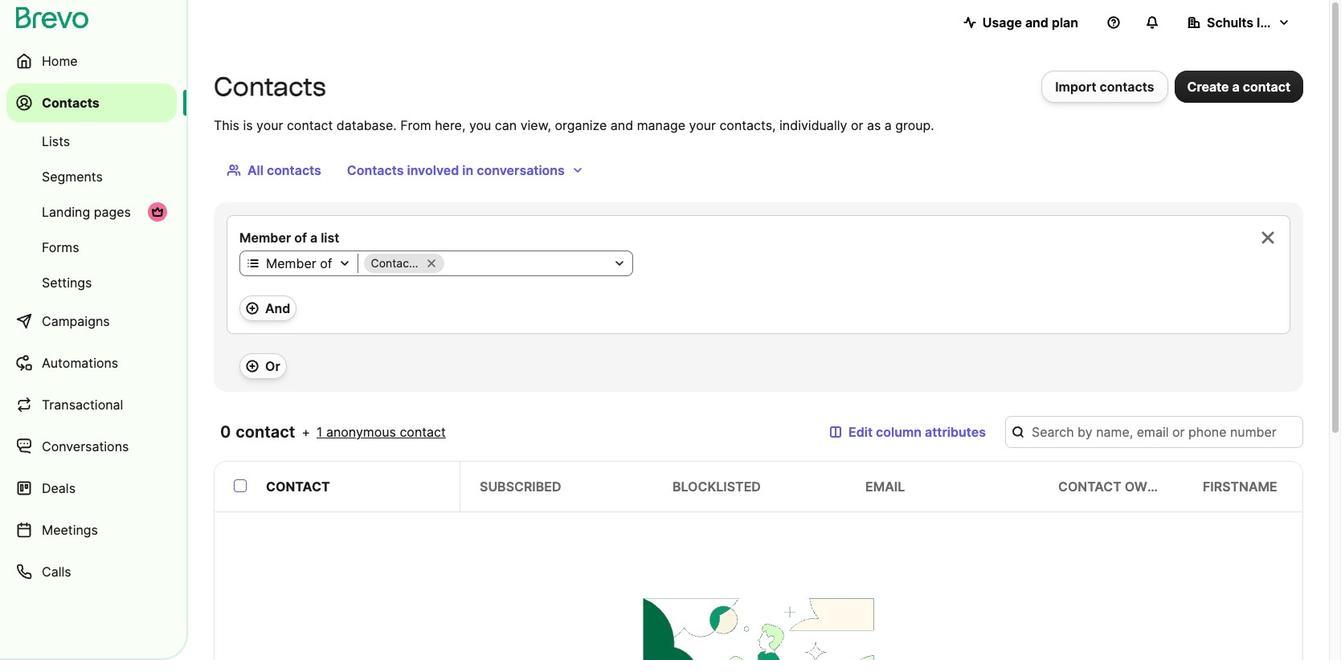 Task type: describe. For each thing, give the bounding box(es) containing it.
meetings link
[[6, 511, 177, 550]]

you
[[469, 117, 491, 133]]

column
[[876, 424, 922, 440]]

all contacts
[[247, 162, 321, 178]]

individually
[[779, 117, 847, 133]]

edit
[[849, 424, 873, 440]]

create
[[1187, 79, 1229, 95]]

forms
[[42, 239, 79, 256]]

1 vertical spatial a
[[884, 117, 892, 133]]

and button
[[239, 296, 297, 321]]

landing
[[42, 204, 90, 220]]

contacts link
[[6, 84, 177, 122]]

segments
[[42, 169, 103, 185]]

organize
[[555, 117, 607, 133]]

campaigns
[[42, 313, 110, 329]]

+
[[302, 424, 310, 440]]

usage
[[982, 14, 1022, 31]]

contacts involved in conversations
[[347, 162, 565, 178]]

is
[[243, 117, 253, 133]]

blocklisted
[[673, 479, 761, 495]]

conversations
[[477, 162, 565, 178]]

from
[[400, 117, 431, 133]]

lists
[[42, 133, 70, 149]]

all contacts button
[[214, 154, 334, 186]]

contacts involved in conversations button
[[334, 154, 597, 186]]

here,
[[435, 117, 466, 133]]

subscribed
[[480, 479, 561, 495]]

view,
[[520, 117, 551, 133]]

0 horizontal spatial contacts
[[42, 95, 99, 111]]

a inside button
[[1232, 79, 1240, 95]]

contact right "0"
[[236, 423, 295, 442]]

import
[[1055, 79, 1096, 95]]

schults inc button
[[1175, 6, 1303, 39]]

schults inc
[[1207, 14, 1276, 31]]

all
[[247, 162, 263, 178]]

2 your from the left
[[689, 117, 716, 133]]

or
[[265, 358, 280, 374]]

calls link
[[6, 553, 177, 591]]

email
[[865, 479, 905, 495]]

member for member of a list
[[239, 230, 291, 246]]

lists link
[[6, 125, 177, 157]]

0 horizontal spatial and
[[611, 117, 633, 133]]

plan
[[1052, 14, 1078, 31]]

owner
[[1125, 479, 1173, 495]]

conversations link
[[6, 427, 177, 466]]

contact owner
[[1058, 479, 1173, 495]]

import contacts
[[1055, 79, 1154, 95]]

member of
[[266, 256, 332, 272]]

settings
[[42, 275, 92, 291]]

deals link
[[6, 469, 177, 508]]

edit column attributes
[[849, 424, 986, 440]]

contacts for import contacts
[[1100, 79, 1154, 95]]

calls
[[42, 564, 71, 580]]

database.
[[337, 117, 397, 133]]

usage and plan
[[982, 14, 1078, 31]]

or button
[[239, 354, 287, 379]]

contact up "all contacts"
[[287, 117, 333, 133]]

1
[[317, 424, 323, 440]]

contacts for all contacts
[[267, 162, 321, 178]]

edit column attributes button
[[816, 416, 999, 448]]



Task type: vqa. For each thing, say whether or not it's contained in the screenshot.
brevo
no



Task type: locate. For each thing, give the bounding box(es) containing it.
transactional
[[42, 397, 123, 413]]

a right as
[[884, 117, 892, 133]]

contact left owner
[[1058, 479, 1122, 495]]

2 horizontal spatial a
[[1232, 79, 1240, 95]]

a
[[1232, 79, 1240, 95], [884, 117, 892, 133], [310, 230, 318, 246]]

and left plan
[[1025, 14, 1049, 31]]

contact right create
[[1243, 79, 1290, 95]]

contacts right all
[[267, 162, 321, 178]]

0 horizontal spatial contact
[[266, 479, 330, 495]]

of for member of
[[320, 256, 332, 272]]

campaigns link
[[6, 302, 177, 341]]

and inside usage and plan button
[[1025, 14, 1049, 31]]

contacts inside button
[[1100, 79, 1154, 95]]

0 horizontal spatial a
[[310, 230, 318, 246]]

your right manage
[[689, 117, 716, 133]]

0
[[220, 423, 232, 442]]

contact
[[266, 479, 330, 495], [1058, 479, 1122, 495]]

member of button
[[240, 254, 358, 273]]

contact for contact owner
[[1058, 479, 1122, 495]]

0 vertical spatial a
[[1232, 79, 1240, 95]]

contacts inside button
[[347, 162, 404, 178]]

contacts right import
[[1100, 79, 1154, 95]]

automations link
[[6, 344, 177, 382]]

manage
[[637, 117, 685, 133]]

member
[[239, 230, 291, 246], [266, 256, 316, 272]]

usage and plan button
[[950, 6, 1091, 39]]

of down list
[[320, 256, 332, 272]]

1 vertical spatial member
[[266, 256, 316, 272]]

create a contact
[[1187, 79, 1290, 95]]

your
[[256, 117, 283, 133], [689, 117, 716, 133]]

segments link
[[6, 161, 177, 193]]

0 contact + 1 anonymous contact
[[220, 423, 446, 442]]

0 vertical spatial and
[[1025, 14, 1049, 31]]

landing pages link
[[6, 196, 177, 228]]

and
[[265, 301, 290, 317]]

schults
[[1207, 14, 1254, 31]]

of inside button
[[320, 256, 332, 272]]

group.
[[895, 117, 934, 133]]

1 vertical spatial and
[[611, 117, 633, 133]]

1 horizontal spatial contacts
[[1100, 79, 1154, 95]]

of for member of a list
[[294, 230, 307, 246]]

0 vertical spatial contacts
[[1100, 79, 1154, 95]]

and
[[1025, 14, 1049, 31], [611, 117, 633, 133]]

of up 'member of' button
[[294, 230, 307, 246]]

member for member of
[[266, 256, 316, 272]]

0 vertical spatial member
[[239, 230, 291, 246]]

meetings
[[42, 522, 98, 538]]

can
[[495, 117, 517, 133]]

in
[[462, 162, 473, 178]]

1 horizontal spatial and
[[1025, 14, 1049, 31]]

1 vertical spatial of
[[320, 256, 332, 272]]

this
[[214, 117, 239, 133]]

settings link
[[6, 267, 177, 299]]

contacts up lists
[[42, 95, 99, 111]]

this is your contact database. from here, you can view, organize and manage your contacts, individually or as a group.
[[214, 117, 934, 133]]

or
[[851, 117, 863, 133]]

1 horizontal spatial of
[[320, 256, 332, 272]]

and left manage
[[611, 117, 633, 133]]

home
[[42, 53, 78, 69]]

attributes
[[925, 424, 986, 440]]

anonymous
[[326, 424, 396, 440]]

a left list
[[310, 230, 318, 246]]

member up 'member of' button
[[239, 230, 291, 246]]

left___rvooi image
[[151, 206, 164, 219]]

contacts up is
[[214, 72, 326, 102]]

transactional link
[[6, 386, 177, 424]]

1 your from the left
[[256, 117, 283, 133]]

1 anonymous contact link
[[317, 423, 446, 442]]

member inside button
[[266, 256, 316, 272]]

contact down +
[[266, 479, 330, 495]]

contacts
[[214, 72, 326, 102], [42, 95, 99, 111], [347, 162, 404, 178]]

0 horizontal spatial contacts
[[267, 162, 321, 178]]

conversations
[[42, 439, 129, 455]]

Search by name, email or phone number search field
[[1005, 416, 1303, 448]]

inc
[[1257, 14, 1276, 31]]

contact
[[1243, 79, 1290, 95], [287, 117, 333, 133], [236, 423, 295, 442], [400, 424, 446, 440]]

member down member of a list
[[266, 256, 316, 272]]

home link
[[6, 42, 177, 80]]

forms link
[[6, 231, 177, 264]]

of
[[294, 230, 307, 246], [320, 256, 332, 272]]

your right is
[[256, 117, 283, 133]]

0 horizontal spatial of
[[294, 230, 307, 246]]

1 vertical spatial contacts
[[267, 162, 321, 178]]

1 horizontal spatial contact
[[1058, 479, 1122, 495]]

1 horizontal spatial a
[[884, 117, 892, 133]]

0 vertical spatial of
[[294, 230, 307, 246]]

automations
[[42, 355, 118, 371]]

firstname
[[1203, 479, 1277, 495]]

contact inside 0 contact + 1 anonymous contact
[[400, 424, 446, 440]]

deals
[[42, 480, 76, 497]]

1 horizontal spatial your
[[689, 117, 716, 133]]

2 vertical spatial a
[[310, 230, 318, 246]]

2 contact from the left
[[1058, 479, 1122, 495]]

1 contact from the left
[[266, 479, 330, 495]]

a right create
[[1232, 79, 1240, 95]]

import contacts button
[[1041, 71, 1168, 103]]

0 horizontal spatial your
[[256, 117, 283, 133]]

landing pages
[[42, 204, 131, 220]]

1 horizontal spatial contacts
[[214, 72, 326, 102]]

as
[[867, 117, 881, 133]]

contacts inside button
[[267, 162, 321, 178]]

create a contact button
[[1174, 71, 1303, 103]]

2 horizontal spatial contacts
[[347, 162, 404, 178]]

contact right anonymous in the left bottom of the page
[[400, 424, 446, 440]]

contact for contact
[[266, 479, 330, 495]]

contacts down "database."
[[347, 162, 404, 178]]

member of a list
[[239, 230, 339, 246]]

pages
[[94, 204, 131, 220]]

contacts,
[[719, 117, 776, 133]]

contact inside button
[[1243, 79, 1290, 95]]

involved
[[407, 162, 459, 178]]

list
[[321, 230, 339, 246]]



